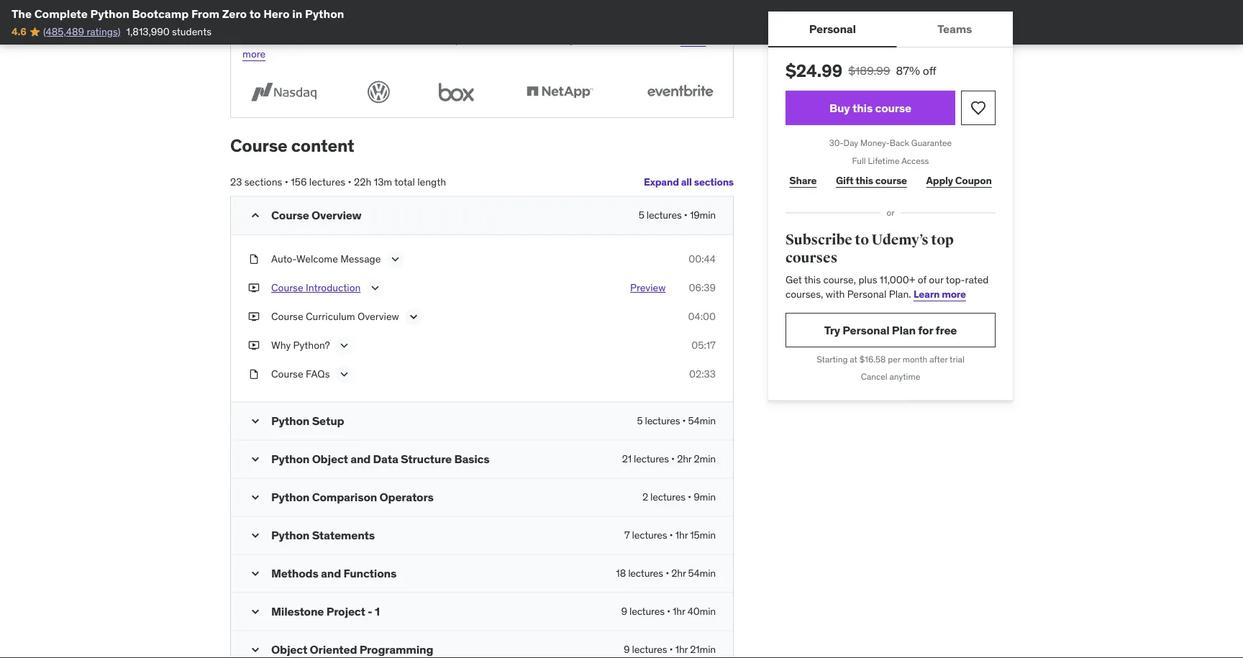 Task type: describe. For each thing, give the bounding box(es) containing it.
lectures for object oriented programming
[[632, 643, 667, 656]]

• left 156
[[285, 175, 288, 188]]

small image for python
[[248, 529, 263, 543]]

(485,489 ratings)
[[43, 25, 121, 38]]

learn more link for subscribe to udemy's top courses
[[914, 288, 966, 301]]

python for python setup
[[271, 414, 310, 428]]

try personal plan for free link
[[786, 313, 996, 347]]

11,000+
[[880, 274, 915, 286]]

comparison
[[312, 490, 377, 505]]

project
[[326, 604, 365, 619]]

learn more for top companies offer this course to their employees
[[242, 33, 706, 60]]

21 lectures • 2hr 2min
[[622, 453, 716, 466]]

2 sections from the left
[[244, 175, 282, 188]]

coupon
[[955, 174, 992, 187]]

small image for methods
[[248, 567, 263, 581]]

course for course faqs
[[271, 368, 303, 381]]

the
[[12, 6, 32, 21]]

this right "offer"
[[354, 16, 374, 30]]

1 horizontal spatial and
[[351, 452, 371, 466]]

40min
[[688, 605, 716, 618]]

19min
[[690, 209, 716, 222]]

1 54min from the top
[[688, 415, 716, 428]]

gift
[[836, 174, 854, 187]]

0 horizontal spatial and
[[321, 566, 341, 581]]

after
[[930, 354, 948, 365]]

python object and data structure basics
[[271, 452, 490, 466]]

23 sections • 156 lectures • 22h 13m total length
[[230, 175, 446, 188]]

functions
[[343, 566, 397, 581]]

0 vertical spatial object
[[312, 452, 348, 466]]

lectures for course overview
[[647, 209, 682, 222]]

per
[[888, 354, 901, 365]]

show lecture description image for 04:00
[[406, 310, 421, 324]]

0 vertical spatial overview
[[312, 208, 362, 222]]

plan.
[[889, 288, 911, 301]]

basics
[[454, 452, 490, 466]]

content
[[291, 134, 354, 156]]

expand
[[644, 175, 679, 188]]

9min
[[694, 491, 716, 504]]

this for get
[[804, 274, 821, 286]]

why python?
[[271, 339, 330, 352]]

7
[[624, 529, 630, 542]]

buy this course
[[830, 100, 912, 115]]

python setup
[[271, 414, 344, 428]]

the complete python bootcamp from zero to hero in python
[[12, 6, 344, 21]]

collection
[[389, 33, 433, 46]]

bootcamp
[[132, 6, 189, 21]]

curriculum
[[306, 310, 355, 323]]

top
[[242, 16, 262, 30]]

plus
[[859, 274, 877, 286]]

small image for course
[[248, 208, 263, 223]]

complete
[[34, 6, 88, 21]]

2
[[642, 491, 648, 504]]

to inside subscribe to udemy's top courses
[[855, 231, 869, 249]]

0 horizontal spatial object
[[271, 642, 307, 657]]

show lecture description image for why python?
[[337, 339, 352, 353]]

why
[[271, 339, 291, 352]]

faqs
[[306, 368, 330, 381]]

21
[[622, 453, 632, 466]]

month
[[903, 354, 928, 365]]

methods
[[271, 566, 318, 581]]

course for course curriculum overview
[[271, 310, 303, 323]]

course content
[[230, 134, 354, 156]]

-
[[368, 604, 372, 619]]

small image for milestone project - 1
[[248, 605, 263, 619]]

lectures for python statements
[[632, 529, 667, 542]]

course for course overview
[[271, 208, 309, 222]]

total
[[395, 175, 415, 188]]

learn more for subscribe to udemy's top courses
[[914, 288, 966, 301]]

0 vertical spatial our
[[372, 33, 387, 46]]

5 for course overview
[[639, 209, 644, 222]]

• for object oriented programming
[[669, 643, 673, 656]]

2hr for methods and functions
[[671, 567, 686, 580]]

30-
[[829, 137, 844, 148]]

employees
[[456, 16, 514, 30]]

02:33
[[689, 368, 716, 381]]

businesses
[[577, 33, 627, 46]]

this
[[242, 33, 261, 46]]

learn for subscribe to udemy's top courses
[[914, 288, 940, 301]]

python right in
[[305, 6, 344, 21]]

9 lectures • 1hr 40min
[[621, 605, 716, 618]]

get
[[786, 274, 802, 286]]

buy
[[830, 100, 850, 115]]

subscribe to udemy's top courses
[[786, 231, 954, 267]]

milestone project - 1
[[271, 604, 380, 619]]

course introduction
[[271, 281, 361, 294]]

course down the companies
[[264, 33, 294, 46]]

top- inside get this course, plus 11,000+ of our top-rated courses, with personal plan.
[[946, 274, 965, 286]]

2min
[[694, 453, 716, 466]]

21min
[[690, 643, 716, 656]]

1
[[375, 604, 380, 619]]

top companies offer this course to their employees
[[242, 16, 514, 30]]

• for course overview
[[684, 209, 688, 222]]

methods and functions
[[271, 566, 397, 581]]

apply coupon button
[[923, 167, 996, 195]]

1 horizontal spatial to
[[415, 16, 426, 30]]

our inside get this course, plus 11,000+ of our top-rated courses, with personal plan.
[[929, 274, 944, 286]]

30-day money-back guarantee full lifetime access
[[829, 137, 952, 166]]

udemy's
[[872, 231, 929, 249]]

money-
[[861, 137, 890, 148]]

15min
[[690, 529, 716, 542]]

zero
[[222, 6, 247, 21]]

eventbrite image
[[639, 78, 722, 106]]

students
[[172, 25, 212, 38]]

structure
[[401, 452, 452, 466]]

personal inside get this course, plus 11,000+ of our top-rated courses, with personal plan.
[[847, 288, 887, 301]]

small image for python comparison operators
[[248, 490, 263, 505]]

2 vertical spatial personal
[[843, 323, 890, 337]]

9 for milestone project - 1
[[621, 605, 627, 618]]

off
[[923, 63, 937, 78]]

1hr for -
[[673, 605, 685, 618]]

back
[[890, 137, 909, 148]]

9 for object oriented programming
[[624, 643, 630, 656]]

87%
[[896, 63, 920, 78]]

python up ratings)
[[90, 6, 129, 21]]

buy this course button
[[786, 91, 955, 125]]

06:39
[[689, 281, 716, 294]]

python for python object and data structure basics
[[271, 452, 310, 466]]

starting at $16.58 per month after trial cancel anytime
[[817, 354, 965, 383]]

share
[[790, 174, 817, 187]]

courses inside subscribe to udemy's top courses
[[786, 249, 838, 267]]



Task type: vqa. For each thing, say whether or not it's contained in the screenshot.
lectures associated with Methods and Functions
yes



Task type: locate. For each thing, give the bounding box(es) containing it.
show lecture description image
[[368, 281, 382, 296], [406, 310, 421, 324]]

2 54min from the top
[[688, 567, 716, 580]]

python left setup
[[271, 414, 310, 428]]

0 vertical spatial learn more link
[[242, 33, 706, 60]]

• left 15min
[[670, 529, 673, 542]]

1 vertical spatial courses
[[786, 249, 838, 267]]

data
[[373, 452, 398, 466]]

from
[[191, 6, 220, 21]]

course,
[[823, 274, 856, 286]]

python?
[[293, 339, 330, 352]]

1,813,990 students
[[126, 25, 212, 38]]

python statements
[[271, 528, 375, 543]]

xsmall image down xsmall image
[[248, 310, 260, 324]]

personal up $24.99
[[809, 21, 856, 36]]

2hr down 7 lectures • 1hr 15min
[[671, 567, 686, 580]]

2 xsmall image from the top
[[248, 310, 260, 324]]

1 horizontal spatial of
[[918, 274, 927, 286]]

course inside gift this course link
[[876, 174, 907, 187]]

1 vertical spatial 5
[[637, 415, 643, 428]]

1 sections from the left
[[694, 175, 734, 188]]

course up 23
[[230, 134, 287, 156]]

of down their
[[435, 33, 444, 46]]

python up python statements
[[271, 490, 310, 505]]

0 vertical spatial and
[[351, 452, 371, 466]]

04:00
[[688, 310, 716, 323]]

• left '40min'
[[667, 605, 671, 618]]

1hr left 21min
[[675, 643, 688, 656]]

1hr left 15min
[[675, 529, 688, 542]]

this
[[354, 16, 374, 30], [853, 100, 873, 115], [856, 174, 873, 187], [804, 274, 821, 286]]

• for methods and functions
[[666, 567, 669, 580]]

course up why
[[271, 310, 303, 323]]

learn more link for top companies offer this course to their employees
[[242, 33, 706, 60]]

learn more up free
[[914, 288, 966, 301]]

our right 11,000+
[[929, 274, 944, 286]]

• for python statements
[[670, 529, 673, 542]]

0 vertical spatial 2hr
[[677, 453, 692, 466]]

lectures for methods and functions
[[628, 567, 663, 580]]

0 vertical spatial 9
[[621, 605, 627, 618]]

selected
[[316, 33, 355, 46]]

overview down '23 sections • 156 lectures • 22h 13m total length'
[[312, 208, 362, 222]]

18
[[616, 567, 626, 580]]

personal button
[[768, 12, 897, 46]]

xsmall image left course faqs
[[248, 367, 260, 382]]

object down milestone
[[271, 642, 307, 657]]

xsmall image up xsmall image
[[248, 252, 260, 266]]

1 vertical spatial more
[[942, 288, 966, 301]]

this inside get this course, plus 11,000+ of our top-rated courses, with personal plan.
[[804, 274, 821, 286]]

1 small image from the top
[[248, 414, 263, 429]]

top-
[[446, 33, 465, 46], [946, 274, 965, 286]]

course down lifetime in the right of the page
[[876, 174, 907, 187]]

1 vertical spatial and
[[321, 566, 341, 581]]

1 vertical spatial personal
[[847, 288, 887, 301]]

milestone
[[271, 604, 324, 619]]

1hr left '40min'
[[673, 605, 685, 618]]

1 horizontal spatial our
[[929, 274, 944, 286]]

course down 156
[[271, 208, 309, 222]]

learn more link
[[242, 33, 706, 60], [914, 288, 966, 301]]

1 vertical spatial show lecture description image
[[337, 339, 352, 353]]

get this course, plus 11,000+ of our top-rated courses, with personal plan.
[[786, 274, 989, 301]]

show lecture description image
[[388, 252, 402, 267], [337, 339, 352, 353], [337, 367, 351, 382]]

at
[[850, 354, 858, 365]]

lectures right the 7
[[632, 529, 667, 542]]

2 small image from the top
[[248, 452, 263, 467]]

0 horizontal spatial to
[[249, 6, 261, 21]]

1 vertical spatial 54min
[[688, 567, 716, 580]]

python for python statements
[[271, 528, 310, 543]]

this inside button
[[853, 100, 873, 115]]

trusted
[[529, 33, 562, 46]]

1 horizontal spatial rated
[[965, 274, 989, 286]]

offer
[[326, 16, 351, 30]]

4 xsmall image from the top
[[248, 367, 260, 382]]

1 vertical spatial top-
[[946, 274, 965, 286]]

lifetime
[[868, 155, 900, 166]]

personal up $16.58
[[843, 323, 890, 337]]

156
[[291, 175, 307, 188]]

0 horizontal spatial courses
[[492, 33, 527, 46]]

9 down 9 lectures • 1hr 40min
[[624, 643, 630, 656]]

with
[[826, 288, 845, 301]]

and left data
[[351, 452, 371, 466]]

python up methods
[[271, 528, 310, 543]]

lectures right 21
[[634, 453, 669, 466]]

1 vertical spatial of
[[918, 274, 927, 286]]

rated inside get this course, plus 11,000+ of our top-rated courses, with personal plan.
[[965, 274, 989, 286]]

and
[[351, 452, 371, 466], [321, 566, 341, 581]]

all
[[681, 175, 692, 188]]

0 vertical spatial courses
[[492, 33, 527, 46]]

personal down plus on the top right of the page
[[847, 288, 887, 301]]

welcome
[[296, 253, 338, 266]]

courses down subscribe
[[786, 249, 838, 267]]

volkswagen image
[[363, 78, 395, 106]]

length
[[417, 175, 446, 188]]

lectures for milestone project - 1
[[630, 605, 665, 618]]

• for milestone project - 1
[[667, 605, 671, 618]]

setup
[[312, 414, 344, 428]]

0 vertical spatial personal
[[809, 21, 856, 36]]

more inside learn more
[[242, 47, 266, 60]]

1 vertical spatial overview
[[358, 310, 399, 323]]

subscribe
[[786, 231, 852, 249]]

• up 21 lectures • 2hr 2min
[[682, 415, 686, 428]]

2hr left 2min
[[677, 453, 692, 466]]

teams button
[[897, 12, 1013, 46]]

this course was selected for our collection of top-rated courses trusted by businesses worldwide.
[[242, 33, 678, 46]]

show lecture description image down the course curriculum overview
[[337, 339, 352, 353]]

1 horizontal spatial learn more link
[[914, 288, 966, 301]]

teams
[[938, 21, 972, 36]]

learn for top companies offer this course to their employees
[[680, 33, 706, 46]]

sections right "all"
[[694, 175, 734, 188]]

nasdaq image
[[242, 78, 325, 106]]

python down python setup
[[271, 452, 310, 466]]

1 horizontal spatial learn
[[914, 288, 940, 301]]

starting
[[817, 354, 848, 365]]

0 vertical spatial learn more
[[242, 33, 706, 60]]

anytime
[[890, 371, 920, 383]]

netapp image
[[518, 78, 601, 106]]

1 horizontal spatial learn more
[[914, 288, 966, 301]]

course up back
[[875, 100, 912, 115]]

• for python comparison operators
[[688, 491, 691, 504]]

0 horizontal spatial for
[[357, 33, 370, 46]]

for
[[357, 33, 370, 46], [918, 323, 933, 337]]

0 vertical spatial for
[[357, 33, 370, 46]]

trial
[[950, 354, 965, 365]]

0 horizontal spatial show lecture description image
[[368, 281, 382, 296]]

courses
[[492, 33, 527, 46], [786, 249, 838, 267]]

top- down their
[[446, 33, 465, 46]]

0 vertical spatial show lecture description image
[[368, 281, 382, 296]]

small image
[[248, 208, 263, 223], [248, 529, 263, 543], [248, 567, 263, 581], [248, 643, 263, 657]]

show lecture description image right message
[[388, 252, 402, 267]]

lectures for python comparison operators
[[650, 491, 686, 504]]

2 horizontal spatial to
[[855, 231, 869, 249]]

0 horizontal spatial rated
[[465, 33, 489, 46]]

1 vertical spatial rated
[[965, 274, 989, 286]]

course down auto-
[[271, 281, 303, 294]]

1 vertical spatial learn more link
[[914, 288, 966, 301]]

more for top companies offer this course to their employees
[[242, 47, 266, 60]]

this right gift
[[856, 174, 873, 187]]

1 horizontal spatial more
[[942, 288, 966, 301]]

course up collection
[[376, 16, 413, 30]]

personal
[[809, 21, 856, 36], [847, 288, 887, 301], [843, 323, 890, 337]]

0 horizontal spatial our
[[372, 33, 387, 46]]

programming
[[359, 642, 433, 657]]

0 horizontal spatial of
[[435, 33, 444, 46]]

05:17
[[692, 339, 716, 352]]

xsmall image
[[248, 281, 260, 295]]

0 vertical spatial rated
[[465, 33, 489, 46]]

1 vertical spatial show lecture description image
[[406, 310, 421, 324]]

try
[[824, 323, 840, 337]]

xsmall image
[[248, 252, 260, 266], [248, 310, 260, 324], [248, 339, 260, 353], [248, 367, 260, 382]]

1 small image from the top
[[248, 208, 263, 223]]

5 lectures • 19min
[[639, 209, 716, 222]]

ratings)
[[87, 25, 121, 38]]

preview
[[630, 281, 666, 294]]

course inside buy this course button
[[875, 100, 912, 115]]

this right "buy"
[[853, 100, 873, 115]]

0 horizontal spatial learn more
[[242, 33, 706, 60]]

1 horizontal spatial sections
[[694, 175, 734, 188]]

54min up '40min'
[[688, 567, 716, 580]]

• left the 9min
[[688, 491, 691, 504]]

auto-welcome message
[[271, 253, 381, 266]]

lectures up 21 lectures • 2hr 2min
[[645, 415, 680, 428]]

1hr for programming
[[675, 643, 688, 656]]

companies
[[264, 16, 323, 30]]

learn more link down employees
[[242, 33, 706, 60]]

2hr
[[677, 453, 692, 466], [671, 567, 686, 580]]

to right zero
[[249, 6, 261, 21]]

54min up 2min
[[688, 415, 716, 428]]

• for python setup
[[682, 415, 686, 428]]

0 vertical spatial of
[[435, 33, 444, 46]]

courses down employees
[[492, 33, 527, 46]]

sections inside 'dropdown button'
[[694, 175, 734, 188]]

day
[[844, 137, 858, 148]]

0 vertical spatial 1hr
[[675, 529, 688, 542]]

courses,
[[786, 288, 823, 301]]

4.6
[[12, 25, 26, 38]]

1 vertical spatial learn more
[[914, 288, 966, 301]]

to up collection
[[415, 16, 426, 30]]

2 vertical spatial show lecture description image
[[337, 367, 351, 382]]

1 horizontal spatial top-
[[946, 274, 965, 286]]

show lecture description image for course faqs
[[337, 367, 351, 382]]

1 vertical spatial 2hr
[[671, 567, 686, 580]]

•
[[285, 175, 288, 188], [348, 175, 352, 188], [684, 209, 688, 222], [682, 415, 686, 428], [671, 453, 675, 466], [688, 491, 691, 504], [670, 529, 673, 542], [666, 567, 669, 580], [667, 605, 671, 618], [669, 643, 673, 656]]

lectures down 9 lectures • 1hr 40min
[[632, 643, 667, 656]]

more down this
[[242, 47, 266, 60]]

0 horizontal spatial sections
[[244, 175, 282, 188]]

1 horizontal spatial object
[[312, 452, 348, 466]]

5 up 21 lectures • 2hr 2min
[[637, 415, 643, 428]]

of right 11,000+
[[918, 274, 927, 286]]

top- down the top
[[946, 274, 965, 286]]

0 vertical spatial 54min
[[688, 415, 716, 428]]

• up 9 lectures • 1hr 40min
[[666, 567, 669, 580]]

learn more link up free
[[914, 288, 966, 301]]

3 small image from the top
[[248, 567, 263, 581]]

our down top companies offer this course to their employees
[[372, 33, 387, 46]]

plan
[[892, 323, 916, 337]]

5 for python setup
[[637, 415, 643, 428]]

0 vertical spatial top-
[[446, 33, 465, 46]]

this for gift
[[856, 174, 873, 187]]

more for subscribe to udemy's top courses
[[942, 288, 966, 301]]

xsmall image for auto-welcome message
[[248, 252, 260, 266]]

course inside "button"
[[271, 281, 303, 294]]

1 xsmall image from the top
[[248, 252, 260, 266]]

0 horizontal spatial top-
[[446, 33, 465, 46]]

18 lectures • 2hr 54min
[[616, 567, 716, 580]]

lectures for python object and data structure basics
[[634, 453, 669, 466]]

python for python comparison operators
[[271, 490, 310, 505]]

$189.99
[[848, 63, 890, 78]]

1 vertical spatial our
[[929, 274, 944, 286]]

4 small image from the top
[[248, 605, 263, 619]]

lectures for python setup
[[645, 415, 680, 428]]

0 vertical spatial more
[[242, 47, 266, 60]]

apply coupon
[[926, 174, 992, 187]]

lectures right the 2
[[650, 491, 686, 504]]

small image
[[248, 414, 263, 429], [248, 452, 263, 467], [248, 490, 263, 505], [248, 605, 263, 619]]

course faqs
[[271, 368, 330, 381]]

wishlist image
[[970, 99, 987, 117]]

5 lectures • 54min
[[637, 415, 716, 428]]

for down top companies offer this course to their employees
[[357, 33, 370, 46]]

statements
[[312, 528, 375, 543]]

of inside get this course, plus 11,000+ of our top-rated courses, with personal plan.
[[918, 274, 927, 286]]

learn right the plan.
[[914, 288, 940, 301]]

their
[[429, 16, 454, 30]]

and right methods
[[321, 566, 341, 581]]

1 horizontal spatial show lecture description image
[[406, 310, 421, 324]]

1 vertical spatial learn
[[914, 288, 940, 301]]

• left 2min
[[671, 453, 675, 466]]

tab list containing personal
[[768, 12, 1013, 47]]

personal inside button
[[809, 21, 856, 36]]

0 horizontal spatial learn
[[680, 33, 706, 46]]

overview right curriculum
[[358, 310, 399, 323]]

xsmall image for course faqs
[[248, 367, 260, 382]]

• for python object and data structure basics
[[671, 453, 675, 466]]

22h 13m
[[354, 175, 392, 188]]

(485,489
[[43, 25, 84, 38]]

apply
[[926, 174, 953, 187]]

2hr for python object and data structure basics
[[677, 453, 692, 466]]

• left 19min at the top of page
[[684, 209, 688, 222]]

course for course introduction
[[271, 281, 303, 294]]

1 vertical spatial object
[[271, 642, 307, 657]]

share button
[[786, 167, 821, 195]]

1 vertical spatial for
[[918, 323, 933, 337]]

box image
[[432, 78, 481, 106]]

free
[[936, 323, 957, 337]]

hero
[[263, 6, 290, 21]]

sections right 23
[[244, 175, 282, 188]]

tab list
[[768, 12, 1013, 47]]

0 vertical spatial 5
[[639, 209, 644, 222]]

operators
[[380, 490, 434, 505]]

or
[[887, 207, 895, 218]]

lectures down 18 lectures • 2hr 54min
[[630, 605, 665, 618]]

0 horizontal spatial more
[[242, 47, 266, 60]]

to left udemy's
[[855, 231, 869, 249]]

course down why
[[271, 368, 303, 381]]

2 lectures • 9min
[[642, 491, 716, 504]]

3 xsmall image from the top
[[248, 339, 260, 353]]

1 horizontal spatial for
[[918, 323, 933, 337]]

2 vertical spatial 1hr
[[675, 643, 688, 656]]

lectures down expand
[[647, 209, 682, 222]]

python comparison operators
[[271, 490, 434, 505]]

learn more down employees
[[242, 33, 706, 60]]

more up free
[[942, 288, 966, 301]]

this for buy
[[853, 100, 873, 115]]

5 down expand
[[639, 209, 644, 222]]

this up courses,
[[804, 274, 821, 286]]

4 small image from the top
[[248, 643, 263, 657]]

3 small image from the top
[[248, 490, 263, 505]]

0 vertical spatial learn
[[680, 33, 706, 46]]

learn right worldwide.
[[680, 33, 706, 46]]

object
[[312, 452, 348, 466], [271, 642, 307, 657]]

0 horizontal spatial learn more link
[[242, 33, 706, 60]]

lectures right 156
[[309, 175, 345, 188]]

show lecture description image right faqs
[[337, 367, 351, 382]]

guarantee
[[911, 137, 952, 148]]

small image for python setup
[[248, 414, 263, 429]]

xsmall image left why
[[248, 339, 260, 353]]

small image for python object and data structure basics
[[248, 452, 263, 467]]

1 vertical spatial 1hr
[[673, 605, 685, 618]]

9
[[621, 605, 627, 618], [624, 643, 630, 656]]

1 horizontal spatial courses
[[786, 249, 838, 267]]

00:44
[[689, 253, 716, 266]]

to
[[249, 6, 261, 21], [415, 16, 426, 30], [855, 231, 869, 249]]

xsmall image for why python?
[[248, 339, 260, 353]]

xsmall image for course curriculum overview
[[248, 310, 260, 324]]

lectures right 18
[[628, 567, 663, 580]]

show lecture description image for preview
[[368, 281, 382, 296]]

expand all sections button
[[644, 167, 734, 196]]

7 lectures • 1hr 15min
[[624, 529, 716, 542]]

• left 22h 13m
[[348, 175, 352, 188]]

0 vertical spatial show lecture description image
[[388, 252, 402, 267]]

for left free
[[918, 323, 933, 337]]

1 vertical spatial 9
[[624, 643, 630, 656]]

small image for object
[[248, 643, 263, 657]]

9 down 18
[[621, 605, 627, 618]]

• left 21min
[[669, 643, 673, 656]]

2 small image from the top
[[248, 529, 263, 543]]

cancel
[[861, 371, 888, 383]]

object down setup
[[312, 452, 348, 466]]

course for course content
[[230, 134, 287, 156]]

show lecture description image for auto-welcome message
[[388, 252, 402, 267]]



